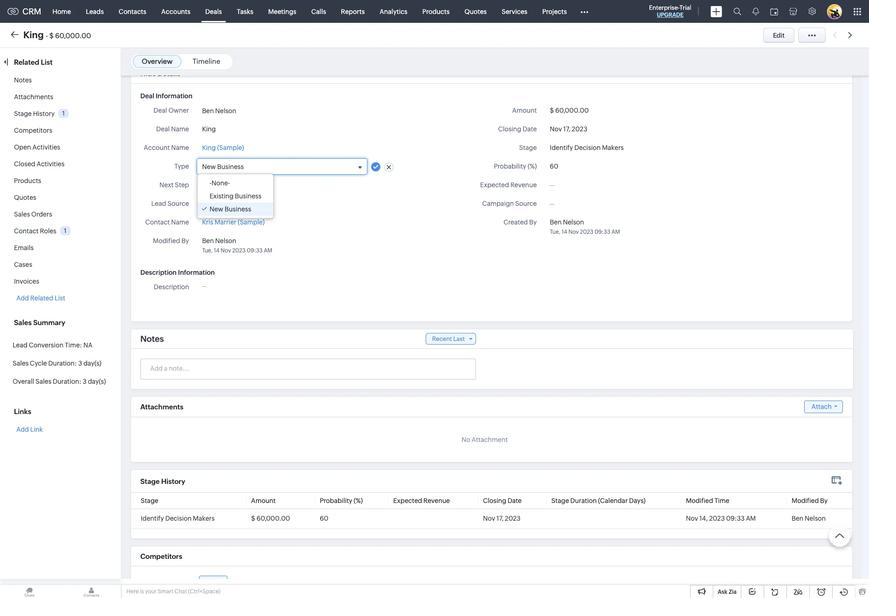 Task type: vqa. For each thing, say whether or not it's contained in the screenshot.
09:33 to the middle
yes



Task type: describe. For each thing, give the bounding box(es) containing it.
$ for $ 60,000.00
[[251, 515, 255, 523]]

1 vertical spatial business
[[235, 193, 261, 200]]

competitors link
[[14, 127, 52, 134]]

1 horizontal spatial identify decision makers
[[550, 144, 624, 152]]

duration
[[570, 498, 597, 505]]

overview
[[142, 57, 173, 65]]

campaign source
[[482, 200, 537, 208]]

orders
[[31, 211, 52, 218]]

lead for lead conversion time: na
[[13, 342, 27, 349]]

add link
[[16, 426, 43, 434]]

ben nelson tue, 14 nov 2023 09:33 am for modified by
[[202, 237, 272, 254]]

2 horizontal spatial by
[[820, 498, 828, 505]]

source for campaign source
[[515, 200, 537, 208]]

search element
[[728, 0, 747, 23]]

deal for deal owner
[[154, 107, 167, 114]]

new inside field
[[202, 163, 216, 171]]

lead conversion time: na
[[13, 342, 93, 349]]

0 vertical spatial quotes link
[[457, 0, 494, 23]]

next
[[159, 181, 174, 189]]

activities for closed activities
[[37, 160, 65, 168]]

calls link
[[304, 0, 333, 23]]

no records found
[[140, 579, 193, 586]]

hide details link
[[140, 70, 180, 77]]

09:33 for created by
[[594, 229, 610, 235]]

next record image
[[848, 32, 854, 38]]

zia
[[729, 589, 737, 596]]

stage history link
[[14, 110, 55, 117]]

1 for stage history
[[62, 110, 65, 117]]

services link
[[494, 0, 535, 23]]

1 vertical spatial closing
[[483, 498, 506, 505]]

home
[[52, 8, 71, 15]]

attachment
[[472, 436, 508, 444]]

owner
[[168, 107, 189, 114]]

emails
[[14, 244, 34, 252]]

closed activities
[[14, 160, 65, 168]]

campaign
[[482, 200, 514, 208]]

time:
[[65, 342, 82, 349]]

-none-
[[210, 180, 230, 187]]

king for king (sample)
[[202, 144, 216, 152]]

1 horizontal spatial amount
[[512, 107, 537, 114]]

time
[[714, 498, 729, 505]]

duration: for sales cycle duration:
[[48, 360, 77, 367]]

sales orders link
[[14, 211, 52, 218]]

duration: for overall sales duration:
[[53, 378, 81, 386]]

recent
[[432, 336, 452, 343]]

deal owner
[[154, 107, 189, 114]]

attach link
[[804, 401, 843, 414]]

calls
[[311, 8, 326, 15]]

0 vertical spatial revenue
[[510, 181, 537, 189]]

2 horizontal spatial 09:33
[[726, 515, 745, 523]]

hide details
[[140, 70, 180, 77]]

king for king
[[202, 125, 216, 133]]

3 for overall sales duration:
[[83, 378, 87, 386]]

contact name
[[145, 219, 189, 226]]

emails link
[[14, 244, 34, 252]]

add related list
[[16, 295, 65, 302]]

0 vertical spatial (%)
[[528, 163, 537, 170]]

invoices link
[[14, 278, 39, 285]]

1 vertical spatial history
[[161, 478, 185, 486]]

accounts
[[161, 8, 190, 15]]

0 vertical spatial products link
[[415, 0, 457, 23]]

is
[[140, 589, 144, 595]]

kris
[[202, 219, 213, 226]]

1 vertical spatial closing date
[[483, 498, 522, 505]]

upgrade
[[657, 12, 684, 18]]

0 horizontal spatial nov 17, 2023
[[483, 515, 521, 523]]

$ inside king - $ 60,000.00
[[49, 31, 54, 39]]

description information
[[140, 269, 215, 277]]

1 vertical spatial stage history
[[140, 478, 185, 486]]

1 vertical spatial (%)
[[354, 498, 363, 505]]

projects link
[[535, 0, 574, 23]]

14 for modified by
[[214, 248, 219, 254]]

3 for sales cycle duration:
[[78, 360, 82, 367]]

tasks
[[237, 8, 253, 15]]

deal for deal information
[[140, 92, 154, 100]]

0 vertical spatial closing date
[[498, 125, 537, 133]]

crm
[[22, 7, 41, 16]]

day(s) for overall sales duration: 3 day(s)
[[88, 378, 106, 386]]

14 for created by
[[562, 229, 567, 235]]

0 horizontal spatial identify
[[141, 515, 164, 523]]

1 vertical spatial date
[[508, 498, 522, 505]]

1 vertical spatial by
[[181, 237, 189, 245]]

crm link
[[7, 7, 41, 16]]

1 horizontal spatial makers
[[602, 144, 624, 152]]

am for created by
[[612, 229, 620, 235]]

business inside field
[[217, 163, 244, 171]]

recent last
[[432, 336, 465, 343]]

open activities link
[[14, 144, 60, 151]]

day(s) for sales cycle duration: 3 day(s)
[[83, 360, 101, 367]]

leads link
[[78, 0, 111, 23]]

1 horizontal spatial modified
[[686, 498, 713, 505]]

na
[[83, 342, 93, 349]]

cycle
[[30, 360, 47, 367]]

1 horizontal spatial 60
[[550, 163, 558, 170]]

no for no records found
[[140, 579, 149, 586]]

0 horizontal spatial 17,
[[496, 515, 504, 523]]

contact roles link
[[14, 228, 56, 235]]

0 vertical spatial identify
[[550, 144, 573, 152]]

overview link
[[142, 57, 173, 65]]

1 vertical spatial new business
[[210, 206, 251, 213]]

1 horizontal spatial probability (%)
[[494, 163, 537, 170]]

1 vertical spatial probability (%)
[[320, 498, 363, 505]]

0 horizontal spatial modified by
[[153, 237, 189, 245]]

open
[[14, 144, 31, 151]]

attachments link
[[14, 93, 53, 101]]

enterprise-
[[649, 4, 680, 11]]

sales down cycle
[[35, 378, 51, 386]]

meetings link
[[261, 0, 304, 23]]

existing
[[210, 193, 234, 200]]

lead for lead source
[[151, 200, 166, 208]]

create menu image
[[711, 6, 722, 17]]

1 vertical spatial expected revenue
[[393, 498, 450, 505]]

2 horizontal spatial modified
[[792, 498, 819, 505]]

invoices
[[14, 278, 39, 285]]

signals image
[[752, 7, 759, 15]]

1 vertical spatial quotes
[[14, 194, 36, 201]]

1 vertical spatial ben nelson
[[792, 515, 826, 523]]

modified time
[[686, 498, 729, 505]]

ben nelson tue, 14 nov 2023 09:33 am for created by
[[550, 219, 620, 235]]

(ctrl+space)
[[188, 589, 220, 595]]

1 vertical spatial attachments
[[140, 403, 183, 411]]

2 vertical spatial business
[[225, 206, 251, 213]]

trial
[[680, 4, 691, 11]]

contact for contact name
[[145, 219, 170, 226]]

home link
[[45, 0, 78, 23]]

contacts link
[[111, 0, 154, 23]]

1 vertical spatial identify decision makers
[[141, 515, 215, 523]]

0 horizontal spatial ben nelson
[[202, 107, 236, 115]]

contact roles
[[14, 228, 56, 235]]

contacts
[[119, 8, 146, 15]]

am for modified by
[[264, 248, 272, 254]]

0 vertical spatial attachments
[[14, 93, 53, 101]]

0 horizontal spatial expected
[[393, 498, 422, 505]]

add for add related list
[[16, 295, 29, 302]]

0 horizontal spatial list
[[41, 58, 53, 66]]

created by
[[504, 219, 537, 226]]

1 vertical spatial products link
[[14, 177, 41, 185]]

new inside tree
[[210, 206, 223, 213]]

1 horizontal spatial decision
[[574, 144, 601, 152]]

accounts link
[[154, 0, 198, 23]]

60,000.00 for $ 60,000.00
[[257, 515, 290, 523]]

1 horizontal spatial -
[[210, 180, 212, 187]]

here
[[126, 589, 139, 595]]

1 vertical spatial amount
[[251, 498, 276, 505]]

no attachment
[[462, 436, 508, 444]]

0 vertical spatial history
[[33, 110, 55, 117]]

0 horizontal spatial makers
[[193, 515, 215, 523]]

days)
[[629, 498, 646, 505]]

no for no attachment
[[462, 436, 470, 444]]

chats image
[[0, 586, 59, 599]]

edit button
[[763, 28, 794, 43]]

notes link
[[14, 76, 32, 84]]

details
[[158, 70, 180, 77]]

1 vertical spatial 60
[[320, 515, 328, 523]]

step
[[175, 181, 189, 189]]

ask zia
[[718, 589, 737, 596]]

cases link
[[14, 261, 32, 269]]

$ 60,000.00
[[251, 515, 290, 523]]

1 horizontal spatial expected
[[480, 181, 509, 189]]

kris marrier (sample) link
[[202, 218, 265, 228]]

lead source
[[151, 200, 189, 208]]

source for lead source
[[167, 200, 189, 208]]

deal information
[[140, 92, 192, 100]]

14,
[[699, 515, 708, 523]]

links
[[14, 408, 31, 416]]

1 vertical spatial related
[[30, 295, 53, 302]]

kris marrier (sample)
[[202, 219, 265, 226]]

reports link
[[333, 0, 372, 23]]

description for description information
[[140, 269, 177, 277]]

0 horizontal spatial decision
[[165, 515, 192, 523]]

0 vertical spatial quotes
[[464, 8, 487, 15]]

sales orders
[[14, 211, 52, 218]]

closed activities link
[[14, 160, 65, 168]]

create menu element
[[705, 0, 728, 23]]



Task type: locate. For each thing, give the bounding box(es) containing it.
created
[[504, 219, 528, 226]]

list
[[41, 58, 53, 66], [55, 295, 65, 302]]

0 vertical spatial add
[[16, 295, 29, 302]]

products link
[[415, 0, 457, 23], [14, 177, 41, 185]]

0 vertical spatial expected revenue
[[480, 181, 537, 189]]

0 vertical spatial modified by
[[153, 237, 189, 245]]

new business up kris marrier (sample)
[[210, 206, 251, 213]]

sales left orders
[[14, 211, 30, 218]]

1 vertical spatial competitors
[[140, 553, 182, 561]]

1 add from the top
[[16, 295, 29, 302]]

overall sales duration: 3 day(s)
[[13, 378, 106, 386]]

products link right analytics
[[415, 0, 457, 23]]

60,000.00 for $  60,000.00
[[555, 107, 589, 114]]

0 vertical spatial name
[[171, 125, 189, 133]]

attachments
[[14, 93, 53, 101], [140, 403, 183, 411]]

1 horizontal spatial by
[[529, 219, 537, 226]]

quotes
[[464, 8, 487, 15], [14, 194, 36, 201]]

0 vertical spatial -
[[46, 31, 48, 39]]

0 vertical spatial competitors
[[14, 127, 52, 134]]

1 vertical spatial name
[[171, 144, 189, 152]]

add for add link
[[16, 426, 29, 434]]

1 horizontal spatial list
[[55, 295, 65, 302]]

1 vertical spatial modified by
[[792, 498, 828, 505]]

0 vertical spatial am
[[612, 229, 620, 235]]

name for contact name
[[171, 219, 189, 226]]

products link down closed
[[14, 177, 41, 185]]

name for deal name
[[171, 125, 189, 133]]

sales for sales cycle duration: 3 day(s)
[[13, 360, 29, 367]]

New Business field
[[197, 159, 367, 174]]

0 horizontal spatial 60,000.00
[[55, 31, 91, 39]]

1 horizontal spatial modified by
[[792, 498, 828, 505]]

(sample) inside "link"
[[217, 144, 244, 152]]

sales
[[14, 211, 30, 218], [14, 319, 32, 327], [13, 360, 29, 367], [35, 378, 51, 386]]

related down invoices link
[[30, 295, 53, 302]]

source
[[167, 200, 189, 208], [515, 200, 537, 208]]

1 vertical spatial day(s)
[[88, 378, 106, 386]]

competitors up the records on the left bottom of the page
[[140, 553, 182, 561]]

60
[[550, 163, 558, 170], [320, 515, 328, 523]]

activities for open activities
[[32, 144, 60, 151]]

projects
[[542, 8, 567, 15]]

3
[[78, 360, 82, 367], [83, 378, 87, 386]]

0 vertical spatial lead
[[151, 200, 166, 208]]

0 horizontal spatial 09:33
[[247, 248, 263, 254]]

new down existing
[[210, 206, 223, 213]]

- inside king - $ 60,000.00
[[46, 31, 48, 39]]

(sample) right marrier
[[238, 219, 265, 226]]

1 horizontal spatial lead
[[151, 200, 166, 208]]

1 vertical spatial quotes link
[[14, 194, 36, 201]]

sales cycle duration: 3 day(s)
[[13, 360, 101, 367]]

1 horizontal spatial source
[[515, 200, 537, 208]]

2 source from the left
[[515, 200, 537, 208]]

business up none-
[[217, 163, 244, 171]]

0 horizontal spatial date
[[508, 498, 522, 505]]

chat
[[175, 589, 187, 595]]

none-
[[212, 180, 230, 187]]

(calendar
[[598, 498, 628, 505]]

account
[[144, 144, 170, 152]]

notes
[[14, 76, 32, 84], [140, 334, 164, 344]]

1 vertical spatial lead
[[13, 342, 27, 349]]

king for king - $ 60,000.00
[[23, 29, 44, 40]]

information for description information
[[178, 269, 215, 277]]

probability (%)
[[494, 163, 537, 170], [320, 498, 363, 505]]

1 horizontal spatial 09:33
[[594, 229, 610, 235]]

tue, for modified by
[[202, 248, 213, 254]]

overall
[[13, 378, 34, 386]]

0 horizontal spatial stage history
[[14, 110, 55, 117]]

new business inside field
[[202, 163, 244, 171]]

1 horizontal spatial 14
[[562, 229, 567, 235]]

no up is
[[140, 579, 149, 586]]

0 vertical spatial stage history
[[14, 110, 55, 117]]

deal up account name on the left top of the page
[[156, 125, 170, 133]]

add left link
[[16, 426, 29, 434]]

contact down lead source
[[145, 219, 170, 226]]

0 horizontal spatial -
[[46, 31, 48, 39]]

1 horizontal spatial competitors
[[140, 553, 182, 561]]

timeline
[[193, 57, 220, 65]]

decision
[[574, 144, 601, 152], [165, 515, 192, 523]]

calendar image
[[770, 8, 778, 15]]

1 horizontal spatial (%)
[[528, 163, 537, 170]]

found
[[175, 579, 193, 586]]

0 horizontal spatial no
[[140, 579, 149, 586]]

1 vertical spatial probability
[[320, 498, 352, 505]]

add down invoices
[[16, 295, 29, 302]]

1 horizontal spatial probability
[[494, 163, 526, 170]]

0 horizontal spatial modified
[[153, 237, 180, 245]]

- up existing
[[210, 180, 212, 187]]

king down crm
[[23, 29, 44, 40]]

-
[[46, 31, 48, 39], [210, 180, 212, 187]]

contact up emails link
[[14, 228, 39, 235]]

sales for sales summary
[[14, 319, 32, 327]]

nov 14, 2023 09:33 am
[[686, 515, 756, 523]]

name down the owner
[[171, 125, 189, 133]]

lead left conversion
[[13, 342, 27, 349]]

name down lead source
[[171, 219, 189, 226]]

business down existing business
[[225, 206, 251, 213]]

1 vertical spatial deal
[[154, 107, 167, 114]]

king (sample) link
[[202, 143, 244, 153]]

2 horizontal spatial am
[[746, 515, 756, 523]]

timeline link
[[193, 57, 220, 65]]

competitors down stage history link
[[14, 127, 52, 134]]

amount up $ 60,000.00
[[251, 498, 276, 505]]

1 vertical spatial 17,
[[496, 515, 504, 523]]

edit
[[773, 31, 785, 39]]

1
[[62, 110, 65, 117], [64, 227, 66, 234]]

list up summary
[[55, 295, 65, 302]]

previous record image
[[833, 32, 837, 38]]

0 vertical spatial (sample)
[[217, 144, 244, 152]]

1 horizontal spatial expected revenue
[[480, 181, 537, 189]]

3 name from the top
[[171, 219, 189, 226]]

0 horizontal spatial competitors
[[14, 127, 52, 134]]

business right existing
[[235, 193, 261, 200]]

name up type
[[171, 144, 189, 152]]

1 vertical spatial activities
[[37, 160, 65, 168]]

deal down deal information
[[154, 107, 167, 114]]

quotes left services
[[464, 8, 487, 15]]

0 vertical spatial 09:33
[[594, 229, 610, 235]]

related list
[[14, 58, 54, 66]]

17,
[[563, 125, 570, 133], [496, 515, 504, 523]]

profile image
[[827, 4, 842, 19]]

stage
[[14, 110, 32, 117], [519, 144, 537, 152], [140, 478, 160, 486], [141, 498, 158, 505], [551, 498, 569, 505]]

identify
[[550, 144, 573, 152], [141, 515, 164, 523]]

tree
[[198, 174, 273, 218]]

1 vertical spatial new
[[210, 206, 223, 213]]

1 vertical spatial king
[[202, 125, 216, 133]]

analytics
[[380, 8, 407, 15]]

0 vertical spatial business
[[217, 163, 244, 171]]

1 vertical spatial $
[[550, 107, 554, 114]]

contacts image
[[62, 586, 121, 599]]

1 horizontal spatial 60,000.00
[[257, 515, 290, 523]]

king - $ 60,000.00
[[23, 29, 91, 40]]

name for account name
[[171, 144, 189, 152]]

stage duration (calendar days)
[[551, 498, 646, 505]]

deals
[[205, 8, 222, 15]]

description for description
[[154, 284, 189, 291]]

duration:
[[48, 360, 77, 367], [53, 378, 81, 386]]

2 vertical spatial deal
[[156, 125, 170, 133]]

0 vertical spatial 3
[[78, 360, 82, 367]]

your
[[145, 589, 157, 595]]

tue, for created by
[[550, 229, 560, 235]]

lead
[[151, 200, 166, 208], [13, 342, 27, 349]]

profile element
[[821, 0, 848, 23]]

information for deal information
[[156, 92, 192, 100]]

0 vertical spatial products
[[422, 8, 450, 15]]

1 vertical spatial 14
[[214, 248, 219, 254]]

sales left summary
[[14, 319, 32, 327]]

closed
[[14, 160, 35, 168]]

closing date
[[498, 125, 537, 133], [483, 498, 522, 505]]

products right analytics
[[422, 8, 450, 15]]

king up king (sample)
[[202, 125, 216, 133]]

1 vertical spatial (sample)
[[238, 219, 265, 226]]

roles
[[40, 228, 56, 235]]

records
[[150, 579, 173, 586]]

$
[[49, 31, 54, 39], [550, 107, 554, 114], [251, 515, 255, 523]]

1 horizontal spatial quotes
[[464, 8, 487, 15]]

signals element
[[747, 0, 765, 23]]

no left attachment
[[462, 436, 470, 444]]

amount
[[512, 107, 537, 114], [251, 498, 276, 505]]

quotes up sales orders "link"
[[14, 194, 36, 201]]

activities down open activities
[[37, 160, 65, 168]]

0 vertical spatial deal
[[140, 92, 154, 100]]

(sample) up none-
[[217, 144, 244, 152]]

identify decision makers
[[550, 144, 624, 152], [141, 515, 215, 523]]

deal for deal name
[[156, 125, 170, 133]]

1 vertical spatial no
[[140, 579, 149, 586]]

modified by
[[153, 237, 189, 245], [792, 498, 828, 505]]

enterprise-trial upgrade
[[649, 4, 691, 18]]

0 horizontal spatial notes
[[14, 76, 32, 84]]

0 horizontal spatial 14
[[214, 248, 219, 254]]

1 vertical spatial notes
[[140, 334, 164, 344]]

0 horizontal spatial identify decision makers
[[141, 515, 215, 523]]

3 down the sales cycle duration: 3 day(s)
[[83, 378, 87, 386]]

list down king - $ 60,000.00
[[41, 58, 53, 66]]

search image
[[733, 7, 741, 15]]

duration: down the sales cycle duration: 3 day(s)
[[53, 378, 81, 386]]

lead down 'next'
[[151, 200, 166, 208]]

activities up closed activities
[[32, 144, 60, 151]]

09:33 for modified by
[[247, 248, 263, 254]]

last
[[453, 336, 465, 343]]

Add a note... field
[[141, 364, 475, 373]]

1 right roles
[[64, 227, 66, 234]]

ben nelson
[[202, 107, 236, 115], [792, 515, 826, 523]]

add
[[16, 295, 29, 302], [16, 426, 29, 434]]

products down closed
[[14, 177, 41, 185]]

1 right stage history link
[[62, 110, 65, 117]]

1 horizontal spatial tue,
[[550, 229, 560, 235]]

quotes link up sales orders "link"
[[14, 194, 36, 201]]

duration: up overall sales duration: 3 day(s)
[[48, 360, 77, 367]]

0 horizontal spatial contact
[[14, 228, 39, 235]]

next step
[[159, 181, 189, 189]]

king up "-none-" on the top left of the page
[[202, 144, 216, 152]]

modified
[[153, 237, 180, 245], [686, 498, 713, 505], [792, 498, 819, 505]]

1 horizontal spatial identify
[[550, 144, 573, 152]]

cases
[[14, 261, 32, 269]]

1 vertical spatial list
[[55, 295, 65, 302]]

new business up none-
[[202, 163, 244, 171]]

reports
[[341, 8, 365, 15]]

deal
[[140, 92, 154, 100], [154, 107, 167, 114], [156, 125, 170, 133]]

deal down hide
[[140, 92, 154, 100]]

2 name from the top
[[171, 144, 189, 152]]

0 horizontal spatial (%)
[[354, 498, 363, 505]]

conversion
[[29, 342, 64, 349]]

1 horizontal spatial am
[[612, 229, 620, 235]]

nelson
[[215, 107, 236, 115], [563, 219, 584, 226], [215, 237, 236, 245], [805, 515, 826, 523]]

source up created by
[[515, 200, 537, 208]]

3 down time:
[[78, 360, 82, 367]]

1 horizontal spatial revenue
[[510, 181, 537, 189]]

0 horizontal spatial revenue
[[423, 498, 450, 505]]

1 horizontal spatial 3
[[83, 378, 87, 386]]

0 horizontal spatial probability (%)
[[320, 498, 363, 505]]

1 horizontal spatial $
[[251, 515, 255, 523]]

source down step
[[167, 200, 189, 208]]

0 vertical spatial 60,000.00
[[55, 31, 91, 39]]

2 add from the top
[[16, 426, 29, 434]]

ask
[[718, 589, 727, 596]]

new up "-none-" on the top left of the page
[[202, 163, 216, 171]]

business
[[217, 163, 244, 171], [235, 193, 261, 200], [225, 206, 251, 213]]

0 vertical spatial probability
[[494, 163, 526, 170]]

contact
[[145, 219, 170, 226], [14, 228, 39, 235]]

0 vertical spatial closing
[[498, 125, 521, 133]]

king inside king (sample) "link"
[[202, 144, 216, 152]]

0 horizontal spatial 3
[[78, 360, 82, 367]]

0 vertical spatial notes
[[14, 76, 32, 84]]

related up notes link
[[14, 58, 39, 66]]

1 source from the left
[[167, 200, 189, 208]]

quotes link left services
[[457, 0, 494, 23]]

0 vertical spatial nov 17, 2023
[[550, 125, 587, 133]]

closing
[[498, 125, 521, 133], [483, 498, 506, 505]]

09:33
[[594, 229, 610, 235], [247, 248, 263, 254], [726, 515, 745, 523]]

Other Modules field
[[574, 4, 594, 19]]

1 horizontal spatial date
[[523, 125, 537, 133]]

$ for $  60,000.00
[[550, 107, 554, 114]]

1 name from the top
[[171, 125, 189, 133]]

type
[[174, 163, 189, 170]]

sales left cycle
[[13, 360, 29, 367]]

1 vertical spatial 1
[[64, 227, 66, 234]]

2 vertical spatial name
[[171, 219, 189, 226]]

amount left $  60,000.00
[[512, 107, 537, 114]]

1 for contact roles
[[64, 227, 66, 234]]

1 vertical spatial 3
[[83, 378, 87, 386]]

by
[[529, 219, 537, 226], [181, 237, 189, 245], [820, 498, 828, 505]]

tree containing -none-
[[198, 174, 273, 218]]

sales for sales orders
[[14, 211, 30, 218]]

0 vertical spatial 17,
[[563, 125, 570, 133]]

- down home link
[[46, 31, 48, 39]]

quotes link
[[457, 0, 494, 23], [14, 194, 36, 201]]

0 vertical spatial contact
[[145, 219, 170, 226]]

am
[[612, 229, 620, 235], [264, 248, 272, 254], [746, 515, 756, 523]]

competitors
[[14, 127, 52, 134], [140, 553, 182, 561]]

0 vertical spatial related
[[14, 58, 39, 66]]

analytics link
[[372, 0, 415, 23]]

date
[[523, 125, 537, 133], [508, 498, 522, 505]]

0 horizontal spatial products
[[14, 177, 41, 185]]

0 vertical spatial makers
[[602, 144, 624, 152]]

king (sample)
[[202, 144, 244, 152]]

$  60,000.00
[[550, 107, 589, 114]]

contact for contact roles
[[14, 228, 39, 235]]

1 vertical spatial am
[[264, 248, 272, 254]]

0 horizontal spatial by
[[181, 237, 189, 245]]

60,000.00 inside king - $ 60,000.00
[[55, 31, 91, 39]]

1 horizontal spatial contact
[[145, 219, 170, 226]]



